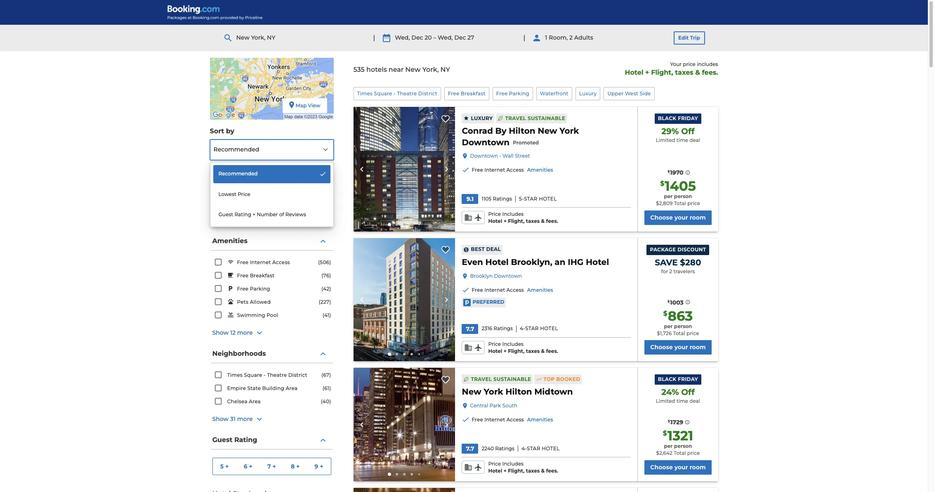 Task type: describe. For each thing, give the bounding box(es) containing it.
per for 863
[[665, 323, 673, 329]]

room for 1405
[[690, 214, 706, 221]]

6 + button
[[237, 458, 260, 475]]

york inside conrad by hilton new york downtown
[[560, 126, 580, 136]]

7.7 for 863
[[466, 325, 475, 333]]

brooklyn downtown
[[471, 273, 522, 279]]

number
[[257, 211, 278, 218]]

2 vertical spatial downtown
[[495, 273, 522, 279]]

$280
[[681, 258, 702, 267]]

4- for 1321
[[522, 446, 527, 452]]

taxes for 1405
[[526, 218, 540, 224]]

0 horizontal spatial luxury
[[471, 115, 493, 121]]

go to image #4 image for 863
[[411, 353, 413, 356]]

1 wed, from the left
[[395, 34, 410, 41]]

access for 1405
[[507, 167, 524, 173]]

1 vertical spatial times
[[227, 372, 243, 378]]

1 vertical spatial sustainable
[[494, 376, 532, 382]]

neighborhoods
[[212, 350, 266, 358]]

& for 863
[[542, 348, 545, 354]]

travelers
[[674, 268, 696, 274]]

8 +
[[291, 463, 300, 470]]

20
[[425, 34, 432, 41]]

map view
[[296, 102, 321, 109]]

total for 863
[[674, 330, 686, 336]]

limited for 1321
[[657, 398, 676, 404]]

black friday for 1405
[[659, 115, 699, 121]]

0 vertical spatial york,
[[251, 34, 266, 41]]

reviews
[[286, 211, 306, 218]]

863
[[669, 308, 693, 324]]

conrad
[[462, 126, 493, 136]]

hotel inside the your price includes hotel + flight, taxes & fees.
[[625, 68, 644, 76]]

park
[[490, 403, 502, 409]]

1970
[[671, 169, 684, 176]]

go to image #5 image for 1321
[[419, 474, 420, 475]]

1 vertical spatial theatre
[[267, 372, 287, 378]]

deal
[[487, 246, 501, 252]]

building
[[262, 385, 285, 392]]

internet for 863
[[485, 287, 506, 293]]

brooklyn
[[471, 273, 493, 279]]

| for 1 room, 2 adults
[[524, 34, 526, 42]]

0 horizontal spatial breakfast
[[250, 273, 275, 279]]

9 +
[[315, 463, 324, 470]]

wall
[[503, 153, 514, 159]]

your for 1321
[[675, 464, 689, 471]]

south
[[503, 403, 518, 409]]

price inside the your price includes hotel + flight, taxes & fees.
[[684, 61, 696, 67]]

even hotel brooklyn, an ihg hotel element
[[462, 256, 610, 268]]

friday for 1321
[[679, 376, 699, 383]]

access down amenities dropdown button at the left of page
[[273, 259, 290, 266]]

person for 1321
[[675, 443, 693, 449]]

includes for 863
[[503, 341, 524, 347]]

(61)
[[323, 385, 331, 392]]

hilton for 1321
[[506, 387, 533, 397]]

edit
[[679, 35, 689, 41]]

go to image #5 image for 863
[[419, 354, 420, 355]]

1 horizontal spatial district
[[419, 90, 438, 97]]

show for neighborhoods
[[212, 416, 229, 423]]

lowest
[[219, 191, 237, 197]]

1 vertical spatial travel sustainable
[[471, 376, 532, 382]]

+ right 9
[[320, 463, 324, 470]]

room for 1321
[[690, 464, 706, 471]]

price for 1321
[[489, 461, 501, 467]]

york inside the new york hilton midtown element
[[484, 387, 504, 397]]

internet down amenities dropdown button at the left of page
[[250, 259, 271, 266]]

24%
[[662, 387, 680, 397]]

$ for 863
[[664, 310, 668, 317]]

conrad by hilton new york downtown
[[462, 126, 580, 148]]

swimming pool
[[237, 312, 278, 318]]

free internet access amenities for 1321
[[472, 417, 554, 423]]

1 vertical spatial free breakfast
[[237, 273, 275, 279]]

state
[[248, 385, 261, 392]]

choose for 863
[[651, 344, 673, 351]]

1 vertical spatial travel
[[471, 376, 492, 382]]

choose for 1405
[[651, 214, 673, 221]]

adults
[[575, 34, 594, 41]]

deal for 1321
[[690, 398, 701, 404]]

5
[[220, 463, 224, 470]]

your price includes hotel + flight, taxes & fees.
[[625, 61, 719, 76]]

show 31 more
[[212, 416, 253, 423]]

12
[[230, 329, 236, 337]]

$ 1003
[[668, 299, 684, 306]]

top
[[544, 376, 555, 382]]

8
[[291, 463, 295, 470]]

property building image for 1321
[[354, 368, 456, 482]]

ratings for 1321
[[496, 446, 515, 452]]

0 vertical spatial square
[[374, 90, 393, 97]]

1729
[[671, 419, 684, 426]]

photo carousel region for 1405
[[354, 107, 456, 232]]

amenities inside dropdown button
[[212, 237, 248, 245]]

7 +
[[268, 463, 276, 470]]

west
[[626, 90, 639, 97]]

total for 1321
[[674, 450, 687, 456]]

1 dec from the left
[[412, 34, 424, 41]]

show 12 more
[[212, 329, 253, 337]]

2240
[[482, 446, 494, 452]]

$2,809
[[657, 200, 673, 206]]

1 horizontal spatial parking
[[510, 90, 530, 97]]

+ down 2316 ratings
[[504, 348, 507, 354]]

amenities button
[[211, 232, 333, 251]]

friday for 1405
[[679, 115, 699, 121]]

choose your room for 863
[[651, 344, 706, 351]]

1 vertical spatial -
[[500, 153, 502, 159]]

rating for guest rating
[[235, 436, 258, 444]]

off for 1321
[[682, 387, 695, 397]]

even hotel brooklyn, an ihg hotel
[[462, 257, 610, 267]]

an
[[555, 257, 566, 267]]

side
[[640, 90, 652, 97]]

for 2 travelers
[[662, 268, 696, 274]]

+ right 7 at the left of the page
[[273, 463, 276, 470]]

4-star hotel for 863
[[520, 326, 559, 332]]

rating for guest rating + number of reviews
[[235, 211, 252, 218]]

amenities for 863
[[528, 287, 554, 293]]

7.7 for 1321
[[466, 445, 475, 453]]

even
[[462, 257, 484, 267]]

guest for guest rating + number of reviews
[[219, 211, 233, 218]]

internet for 1405
[[485, 167, 506, 173]]

$ 863 per person $1,726 total price
[[658, 308, 700, 336]]

0 vertical spatial -
[[394, 90, 396, 97]]

1003
[[671, 299, 684, 306]]

Hotel name, brand, or keyword text field
[[212, 197, 308, 217]]

search
[[212, 173, 236, 181]]

1 vertical spatial times square - theatre district
[[227, 372, 308, 378]]

1 horizontal spatial breakfast
[[461, 90, 486, 97]]

more for amenities
[[237, 329, 253, 337]]

new york hilton midtown element
[[462, 386, 574, 398]]

9
[[315, 463, 318, 470]]

$1,726
[[658, 330, 672, 336]]

choose your room button for 1321
[[645, 460, 712, 475]]

0 horizontal spatial district
[[289, 372, 308, 378]]

8 + button
[[284, 458, 307, 475]]

ratings for 1405
[[493, 196, 513, 202]]

price includes hotel + flight, taxes & fees. for 1405
[[489, 211, 559, 224]]

0 horizontal spatial ny
[[267, 34, 276, 41]]

photo carousel region for 1321
[[354, 368, 456, 482]]

chelsea
[[227, 399, 248, 405]]

street
[[515, 153, 531, 159]]

2 wed, from the left
[[438, 34, 453, 41]]

flight, for 863
[[508, 348, 525, 354]]

0 vertical spatial free breakfast
[[448, 90, 486, 97]]

lowest price
[[219, 191, 251, 197]]

29% off
[[662, 126, 695, 136]]

9.1
[[467, 195, 474, 203]]

central park south
[[471, 403, 518, 409]]

2316
[[482, 326, 493, 332]]

1 horizontal spatial theatre
[[397, 90, 417, 97]]

1 vertical spatial free parking
[[237, 286, 270, 292]]

go to image #3 image for 863
[[403, 353, 406, 356]]

pets
[[237, 299, 249, 305]]

0 vertical spatial times
[[357, 90, 373, 97]]

+ inside button
[[249, 463, 253, 470]]

1321
[[668, 428, 694, 444]]

1405
[[665, 178, 697, 194]]

(67)
[[322, 372, 331, 378]]

+ inside the your price includes hotel + flight, taxes & fees.
[[646, 68, 650, 76]]

for
[[662, 268, 669, 274]]

5 + button
[[213, 458, 237, 475]]

empire state building area
[[227, 385, 298, 392]]

new york, ny
[[236, 34, 276, 41]]

empire
[[227, 385, 246, 392]]

hilton for 1405
[[509, 126, 536, 136]]

midtown
[[535, 387, 574, 397]]

1 vertical spatial area
[[249, 399, 261, 405]]

show 31 more button
[[212, 415, 331, 425]]

best
[[471, 246, 485, 252]]

1 vertical spatial recommended
[[219, 171, 258, 177]]

near
[[389, 66, 404, 74]]

0 vertical spatial luxury
[[580, 90, 597, 97]]

upper west side
[[608, 90, 652, 97]]

1 horizontal spatial ny
[[441, 66, 451, 74]]

view
[[308, 102, 321, 109]]

2 dec from the left
[[455, 34, 466, 41]]

of
[[279, 211, 284, 218]]



Task type: vqa. For each thing, say whether or not it's contained in the screenshot.
"more" to the top
yes



Task type: locate. For each thing, give the bounding box(es) containing it.
edit trip button
[[674, 31, 706, 45]]

0 vertical spatial sustainable
[[528, 115, 566, 121]]

0 vertical spatial york
[[560, 126, 580, 136]]

black up 24%
[[659, 376, 677, 383]]

taxes for 1321
[[526, 468, 540, 474]]

black up 29% at the top
[[659, 115, 677, 121]]

recommended down by
[[214, 146, 260, 153]]

0 vertical spatial 4-star hotel
[[520, 326, 559, 332]]

package
[[651, 246, 677, 253]]

$ inside $ 1970
[[668, 169, 670, 173]]

$ inside $ 863 per person $1,726 total price
[[664, 310, 668, 317]]

your down $ 863 per person $1,726 total price
[[675, 344, 689, 351]]

0 vertical spatial hilton
[[509, 126, 536, 136]]

amenities for 1321
[[528, 417, 554, 423]]

new down booking.com packages "image"
[[236, 34, 250, 41]]

1 vertical spatial black friday
[[659, 376, 699, 383]]

2 person from the top
[[675, 323, 693, 329]]

room down $ 863 per person $1,726 total price
[[690, 344, 706, 351]]

0 vertical spatial choose your room
[[651, 214, 706, 221]]

fees. for 1321
[[547, 468, 559, 474]]

- down near at the left top
[[394, 90, 396, 97]]

square down hotels
[[374, 90, 393, 97]]

ratings right 2316
[[494, 326, 513, 332]]

0 vertical spatial parking
[[510, 90, 530, 97]]

total inside $ 1405 per person $2,809 total price
[[675, 200, 687, 206]]

1 vertical spatial go to image #3 image
[[403, 353, 406, 356]]

1 horizontal spatial free breakfast
[[448, 90, 486, 97]]

1 choose from the top
[[651, 214, 673, 221]]

2 vertical spatial includes
[[503, 461, 524, 467]]

waterfront
[[541, 90, 569, 97]]

1 vertical spatial black
[[659, 376, 677, 383]]

1 choose your room button from the top
[[645, 211, 712, 225]]

downtown - wall street
[[471, 153, 531, 159]]

2 vertical spatial go to image #1 image
[[388, 473, 392, 476]]

price for 1405
[[489, 211, 501, 217]]

3 go to image #3 image from the top
[[403, 473, 406, 476]]

1 vertical spatial parking
[[250, 286, 270, 292]]

0 horizontal spatial |
[[374, 34, 376, 42]]

& for 1321
[[542, 468, 545, 474]]

0 horizontal spatial parking
[[250, 286, 270, 292]]

price inside $ 1321 per person $2,642 total price
[[688, 450, 701, 456]]

3 photo carousel region from the top
[[354, 368, 456, 482]]

1 vertical spatial luxury
[[471, 115, 493, 121]]

new up central
[[462, 387, 482, 397]]

parking up the allowed
[[250, 286, 270, 292]]

downtown inside conrad by hilton new york downtown
[[462, 138, 510, 148]]

show for amenities
[[212, 329, 229, 337]]

booking.com packages image
[[167, 5, 263, 20]]

3 go to image #5 image from the top
[[419, 474, 420, 475]]

sustainable up new york hilton midtown
[[494, 376, 532, 382]]

1 horizontal spatial travel
[[506, 115, 527, 121]]

- up empire state building area
[[264, 372, 266, 378]]

york down waterfront
[[560, 126, 580, 136]]

deal for 1405
[[690, 137, 701, 143]]

choose your room down $2,809
[[651, 214, 706, 221]]

person inside $ 863 per person $1,726 total price
[[675, 323, 693, 329]]

+ left number
[[253, 211, 256, 218]]

1 time from the top
[[677, 137, 689, 143]]

flight, inside the your price includes hotel + flight, taxes & fees.
[[652, 68, 674, 76]]

includes down 2240 ratings
[[503, 461, 524, 467]]

total inside $ 863 per person $1,726 total price
[[674, 330, 686, 336]]

2 your from the top
[[675, 344, 689, 351]]

price for 1405
[[688, 200, 701, 206]]

price includes hotel + flight, taxes & fees. down 5-
[[489, 211, 559, 224]]

+ inside 'button'
[[226, 463, 229, 470]]

total right $1,726
[[674, 330, 686, 336]]

4 photo carousel region from the top
[[354, 488, 456, 492]]

| up hotels
[[374, 34, 376, 42]]

off right 24%
[[682, 387, 695, 397]]

3 go to image #4 image from the top
[[411, 473, 413, 476]]

hotel
[[625, 68, 644, 76], [539, 196, 557, 202], [489, 218, 503, 224], [486, 257, 509, 267], [586, 257, 610, 267], [541, 326, 559, 332], [489, 348, 503, 354], [542, 446, 560, 452], [489, 468, 503, 474]]

luxury up conrad
[[471, 115, 493, 121]]

1 vertical spatial 4-
[[522, 446, 527, 452]]

ratings
[[493, 196, 513, 202], [494, 326, 513, 332], [496, 446, 515, 452]]

1 vertical spatial 2
[[670, 268, 673, 274]]

1 vertical spatial off
[[682, 387, 695, 397]]

1 vertical spatial property building image
[[354, 238, 456, 362]]

room
[[690, 214, 706, 221], [690, 344, 706, 351], [690, 464, 706, 471]]

per inside $ 1405 per person $2,809 total price
[[665, 193, 673, 200]]

0 vertical spatial off
[[682, 126, 695, 136]]

+ right 8
[[297, 463, 300, 470]]

go to image #2 image for 863
[[396, 353, 399, 356]]

breakfast
[[461, 90, 486, 97], [250, 273, 275, 279]]

new right near at the left top
[[406, 66, 421, 74]]

$ inside $ 1321 per person $2,642 total price
[[663, 430, 668, 438]]

0 vertical spatial show
[[212, 329, 229, 337]]

3 go to image #2 image from the top
[[396, 473, 399, 476]]

3 your from the top
[[675, 464, 689, 471]]

parking
[[510, 90, 530, 97], [250, 286, 270, 292]]

2 black friday from the top
[[659, 376, 699, 383]]

$ inside $ 1405 per person $2,809 total price
[[661, 180, 665, 188]]

+ down 1105 ratings
[[504, 218, 507, 224]]

access for 1321
[[507, 417, 524, 423]]

2240 ratings
[[482, 446, 515, 452]]

+ inside list box
[[253, 211, 256, 218]]

0 vertical spatial room
[[690, 214, 706, 221]]

(506)
[[318, 259, 331, 266]]

0 vertical spatial ratings
[[493, 196, 513, 202]]

go to image #5 image
[[419, 224, 420, 225], [419, 354, 420, 355], [419, 474, 420, 475]]

black for 1405
[[659, 115, 677, 121]]

choose your room button down $2,809
[[645, 211, 712, 225]]

hilton up south
[[506, 387, 533, 397]]

3 free internet access amenities from the top
[[472, 417, 554, 423]]

3 go to image #1 image from the top
[[388, 473, 392, 476]]

1 choose your room from the top
[[651, 214, 706, 221]]

price inside list box
[[238, 191, 251, 197]]

go to image #4 image for 1405
[[411, 223, 413, 226]]

hilton
[[509, 126, 536, 136], [506, 387, 533, 397]]

+ inside "button"
[[297, 463, 300, 470]]

york up central park south
[[484, 387, 504, 397]]

1 per from the top
[[665, 193, 673, 200]]

2 vertical spatial free internet access amenities
[[472, 417, 554, 423]]

new
[[236, 34, 250, 41], [406, 66, 421, 74], [538, 126, 558, 136], [462, 387, 482, 397]]

go to image #5 image for 1405
[[419, 224, 420, 225]]

1 price includes hotel + flight, taxes & fees. from the top
[[489, 211, 559, 224]]

ny
[[267, 34, 276, 41], [441, 66, 451, 74]]

2 go to image #2 image from the top
[[396, 353, 399, 356]]

your down $ 1321 per person $2,642 total price at the bottom right
[[675, 464, 689, 471]]

edit trip
[[679, 35, 701, 41]]

wed, left 20
[[395, 34, 410, 41]]

limited down 29% at the top
[[657, 137, 676, 143]]

1
[[546, 34, 548, 41]]

price down 2316 ratings
[[489, 341, 501, 347]]

star right 2240 ratings
[[527, 446, 541, 452]]

choose down $2,809
[[651, 214, 673, 221]]

0 vertical spatial area
[[286, 385, 298, 392]]

7.7 left 2316
[[466, 325, 475, 333]]

conrad by hilton new york downtown - promoted element
[[462, 125, 632, 148]]

3 includes from the top
[[503, 461, 524, 467]]

choose for 1321
[[651, 464, 673, 471]]

free internet access amenities for 863
[[472, 287, 554, 293]]

2 photo carousel region from the top
[[354, 238, 456, 362]]

3 room from the top
[[690, 464, 706, 471]]

go to image #1 image
[[388, 223, 392, 226], [388, 353, 392, 356], [388, 473, 392, 476]]

1 vertical spatial york,
[[423, 66, 439, 74]]

your
[[675, 214, 689, 221], [675, 344, 689, 351], [675, 464, 689, 471]]

0 vertical spatial district
[[419, 90, 438, 97]]

person for 1405
[[675, 193, 693, 200]]

(76)
[[322, 273, 331, 279]]

1 horizontal spatial luxury
[[580, 90, 597, 97]]

price
[[238, 191, 251, 197], [489, 211, 501, 217], [489, 341, 501, 347], [489, 461, 501, 467]]

neighborhoods button
[[211, 345, 333, 363]]

square up state
[[244, 372, 263, 378]]

limited time deal for 1405
[[657, 137, 701, 143]]

preferred
[[473, 299, 505, 305]]

free parking up pets allowed
[[237, 286, 270, 292]]

taxes
[[676, 68, 694, 76], [526, 218, 540, 224], [526, 348, 540, 354], [526, 468, 540, 474]]

show inside show 31 more button
[[212, 416, 229, 423]]

internet
[[485, 167, 506, 173], [250, 259, 271, 266], [485, 287, 506, 293], [485, 417, 506, 423]]

2 limited from the top
[[657, 398, 676, 404]]

3 price includes hotel + flight, taxes & fees. from the top
[[489, 461, 559, 474]]

rating down lowest price
[[235, 211, 252, 218]]

1 room, 2 adults
[[546, 34, 594, 41]]

2 go to image #3 image from the top
[[403, 353, 406, 356]]

1 horizontal spatial 2
[[670, 268, 673, 274]]

2 go to image #5 image from the top
[[419, 354, 420, 355]]

2 show from the top
[[212, 416, 229, 423]]

2 vertical spatial -
[[264, 372, 266, 378]]

rating inside dropdown button
[[235, 436, 258, 444]]

0 horizontal spatial area
[[249, 399, 261, 405]]

5 +
[[220, 463, 229, 470]]

29%
[[662, 126, 680, 136]]

black friday
[[659, 115, 699, 121], [659, 376, 699, 383]]

new york hilton midtown
[[462, 387, 574, 397]]

total
[[675, 200, 687, 206], [674, 330, 686, 336], [674, 450, 687, 456]]

3 choose your room from the top
[[651, 464, 706, 471]]

off for 1405
[[682, 126, 695, 136]]

2 choose from the top
[[651, 344, 673, 351]]

1 person from the top
[[675, 193, 693, 200]]

property building image for 863
[[354, 238, 456, 362]]

1 | from the left
[[374, 34, 376, 42]]

$ for 1729
[[668, 419, 671, 423]]

property building image for 1405
[[354, 107, 456, 232]]

0 vertical spatial star
[[524, 196, 538, 202]]

price down 1321
[[688, 450, 701, 456]]

1105
[[482, 196, 492, 202]]

choose down $2,642
[[651, 464, 673, 471]]

| for wed, dec 20 – wed, dec 27
[[374, 34, 376, 42]]

person inside $ 1321 per person $2,642 total price
[[675, 443, 693, 449]]

sustainable
[[528, 115, 566, 121], [494, 376, 532, 382]]

go to image #3 image for 1405
[[403, 223, 406, 226]]

1 vertical spatial time
[[677, 398, 689, 404]]

time for 1405
[[677, 137, 689, 143]]

limited for 1405
[[657, 137, 676, 143]]

sort
[[210, 127, 224, 135]]

package discount
[[651, 246, 707, 253]]

sustainable up conrad by hilton new york downtown - promoted element
[[528, 115, 566, 121]]

0 horizontal spatial times
[[227, 372, 243, 378]]

1 vertical spatial 4-star hotel
[[522, 446, 560, 452]]

recommended up lowest price
[[219, 171, 258, 177]]

(227)
[[319, 299, 331, 305]]

$ left 1970
[[668, 169, 670, 173]]

free internet access amenities for 1405
[[472, 167, 554, 173]]

hilton inside conrad by hilton new york downtown
[[509, 126, 536, 136]]

luxury left upper
[[580, 90, 597, 97]]

area right the building
[[286, 385, 298, 392]]

2 off from the top
[[682, 387, 695, 397]]

1 vertical spatial price includes hotel + flight, taxes & fees.
[[489, 341, 559, 354]]

amenities down midtown
[[528, 417, 554, 423]]

0 horizontal spatial travel
[[471, 376, 492, 382]]

0 horizontal spatial times square - theatre district
[[227, 372, 308, 378]]

star right 2316 ratings
[[526, 326, 539, 332]]

4- right 2240 ratings
[[522, 446, 527, 452]]

2316 ratings
[[482, 326, 513, 332]]

2 vertical spatial room
[[690, 464, 706, 471]]

$ for 1003
[[668, 299, 670, 303]]

$ left "1729"
[[668, 419, 671, 423]]

2 vertical spatial your
[[675, 464, 689, 471]]

search button
[[211, 168, 333, 187]]

31
[[230, 416, 236, 423]]

0 vertical spatial theatre
[[397, 90, 417, 97]]

0 vertical spatial breakfast
[[461, 90, 486, 97]]

2 price includes hotel + flight, taxes & fees. from the top
[[489, 341, 559, 354]]

black friday for 1321
[[659, 376, 699, 383]]

per inside $ 1321 per person $2,642 total price
[[665, 443, 673, 449]]

guest rating
[[212, 436, 258, 444]]

$ left 1321
[[663, 430, 668, 438]]

2 right "room,"
[[570, 34, 573, 41]]

2 friday from the top
[[679, 376, 699, 383]]

room down $ 1321 per person $2,642 total price at the bottom right
[[690, 464, 706, 471]]

$ 1729
[[668, 419, 684, 426]]

total right $2,809
[[675, 200, 687, 206]]

person down "1729"
[[675, 443, 693, 449]]

price includes hotel + flight, taxes & fees. for 1321
[[489, 461, 559, 474]]

2 includes from the top
[[503, 341, 524, 347]]

1 vertical spatial room
[[690, 344, 706, 351]]

deal down 24% off
[[690, 398, 701, 404]]

4- for 863
[[520, 326, 526, 332]]

guest rating + number of reviews
[[219, 211, 306, 218]]

photo carousel region
[[354, 107, 456, 232], [354, 238, 456, 362], [354, 368, 456, 482], [354, 488, 456, 492]]

black friday up 24% off
[[659, 376, 699, 383]]

(40)
[[321, 399, 331, 405]]

choose
[[651, 214, 673, 221], [651, 344, 673, 351], [651, 464, 673, 471]]

3 choose from the top
[[651, 464, 673, 471]]

limited time deal for 1321
[[657, 398, 701, 404]]

price for 1321
[[688, 450, 701, 456]]

amenities up free internet access
[[212, 237, 248, 245]]

| left 1
[[524, 34, 526, 42]]

person
[[675, 193, 693, 200], [675, 323, 693, 329], [675, 443, 693, 449]]

1 vertical spatial limited
[[657, 398, 676, 404]]

fees. for 1405
[[547, 218, 559, 224]]

recommended inside dropdown button
[[214, 146, 260, 153]]

show 12 more button
[[212, 328, 331, 338]]

1 black from the top
[[659, 115, 677, 121]]

0 vertical spatial more
[[237, 329, 253, 337]]

price includes hotel + flight, taxes & fees.
[[489, 211, 559, 224], [489, 341, 559, 354], [489, 461, 559, 474]]

total for 1405
[[675, 200, 687, 206]]

go to image #2 image for 1321
[[396, 473, 399, 476]]

your for 863
[[675, 344, 689, 351]]

$2,642
[[657, 450, 673, 456]]

6
[[244, 463, 248, 470]]

black friday up 29% off
[[659, 115, 699, 121]]

your
[[671, 61, 682, 67]]

price right lowest
[[238, 191, 251, 197]]

0 vertical spatial go to image #4 image
[[411, 223, 413, 226]]

choose down $1,726
[[651, 344, 673, 351]]

2 property building image from the top
[[354, 238, 456, 362]]

1 7.7 from the top
[[466, 325, 475, 333]]

price for 863
[[489, 341, 501, 347]]

+ down 2240 ratings
[[504, 468, 507, 474]]

per inside $ 863 per person $1,726 total price
[[665, 323, 673, 329]]

0 vertical spatial free internet access amenities
[[472, 167, 554, 173]]

free internet access
[[237, 259, 290, 266]]

2 horizontal spatial -
[[500, 153, 502, 159]]

2 black from the top
[[659, 376, 677, 383]]

free internet access amenities down brooklyn downtown
[[472, 287, 554, 293]]

2 choose your room from the top
[[651, 344, 706, 351]]

property building image
[[354, 107, 456, 232], [354, 238, 456, 362], [354, 368, 456, 482]]

guest down lowest
[[219, 211, 233, 218]]

$ for 1970
[[668, 169, 670, 173]]

upper
[[608, 90, 624, 97]]

hilton right by
[[509, 126, 536, 136]]

go to image #4 image for 1321
[[411, 473, 413, 476]]

0 vertical spatial price includes hotel + flight, taxes & fees.
[[489, 211, 559, 224]]

1 friday from the top
[[679, 115, 699, 121]]

0 vertical spatial choose
[[651, 214, 673, 221]]

choose your room button for 863
[[645, 340, 712, 355]]

go to image #2 image
[[396, 223, 399, 226], [396, 353, 399, 356], [396, 473, 399, 476]]

2 go to image #4 image from the top
[[411, 353, 413, 356]]

time down 29% off
[[677, 137, 689, 143]]

guest down show 31 more
[[212, 436, 233, 444]]

times square - theatre district up empire state building area
[[227, 372, 308, 378]]

+ right 5
[[226, 463, 229, 470]]

star for 1321
[[527, 446, 541, 452]]

1 vertical spatial per
[[665, 323, 673, 329]]

1 vertical spatial free internet access amenities
[[472, 287, 554, 293]]

2 right for
[[670, 268, 673, 274]]

0 vertical spatial go to image #5 image
[[419, 224, 420, 225]]

0 vertical spatial rating
[[235, 211, 252, 218]]

2 more from the top
[[237, 416, 253, 423]]

go to image #3 image
[[403, 223, 406, 226], [403, 353, 406, 356], [403, 473, 406, 476]]

2 vertical spatial choose your room button
[[645, 460, 712, 475]]

0 vertical spatial person
[[675, 193, 693, 200]]

person inside $ 1405 per person $2,809 total price
[[675, 193, 693, 200]]

2 7.7 from the top
[[466, 445, 475, 453]]

price down 1105 ratings
[[489, 211, 501, 217]]

1 vertical spatial square
[[244, 372, 263, 378]]

0 vertical spatial friday
[[679, 115, 699, 121]]

travel up central
[[471, 376, 492, 382]]

$ inside $ 1003
[[668, 299, 670, 303]]

1 horizontal spatial times square - theatre district
[[357, 90, 438, 97]]

access down south
[[507, 417, 524, 423]]

go to image #1 image for 1321
[[388, 473, 392, 476]]

person for 863
[[675, 323, 693, 329]]

time for 1321
[[677, 398, 689, 404]]

total right $2,642
[[674, 450, 687, 456]]

pets allowed
[[237, 299, 271, 305]]

downtown down conrad
[[462, 138, 510, 148]]

ratings for 863
[[494, 326, 513, 332]]

flight, for 1405
[[508, 218, 525, 224]]

1 includes from the top
[[503, 211, 524, 217]]

3 property building image from the top
[[354, 368, 456, 482]]

1 show from the top
[[212, 329, 229, 337]]

2 time from the top
[[677, 398, 689, 404]]

1 vertical spatial friday
[[679, 376, 699, 383]]

1 vertical spatial rating
[[235, 436, 258, 444]]

downtown
[[462, 138, 510, 148], [471, 153, 498, 159], [495, 273, 522, 279]]

includes
[[503, 211, 524, 217], [503, 341, 524, 347], [503, 461, 524, 467]]

amenities for 1405
[[528, 167, 554, 173]]

best deal
[[471, 246, 501, 252]]

1 vertical spatial downtown
[[471, 153, 498, 159]]

per for 1321
[[665, 443, 673, 449]]

$ inside $ 1729
[[668, 419, 671, 423]]

0 vertical spatial time
[[677, 137, 689, 143]]

$ for 1321
[[663, 430, 668, 438]]

go to image #4 image
[[411, 223, 413, 226], [411, 353, 413, 356], [411, 473, 413, 476]]

2 vertical spatial star
[[527, 446, 541, 452]]

black for 1321
[[659, 376, 677, 383]]

0 horizontal spatial square
[[244, 372, 263, 378]]

1 go to image #1 image from the top
[[388, 223, 392, 226]]

times square - theatre district down near at the left top
[[357, 90, 438, 97]]

price inside $ 863 per person $1,726 total price
[[687, 330, 700, 336]]

more inside button
[[237, 416, 253, 423]]

includes for 1405
[[503, 211, 524, 217]]

dec left 27
[[455, 34, 466, 41]]

27
[[468, 34, 475, 41]]

guest
[[219, 211, 233, 218], [212, 436, 233, 444]]

$ for 1405
[[661, 180, 665, 188]]

black
[[659, 115, 677, 121], [659, 376, 677, 383]]

by
[[496, 126, 507, 136]]

2 vertical spatial go to image #2 image
[[396, 473, 399, 476]]

go to image #1 image for 863
[[388, 353, 392, 356]]

dec
[[412, 34, 424, 41], [455, 34, 466, 41]]

list box
[[210, 162, 334, 227]]

2 | from the left
[[524, 34, 526, 42]]

wed,
[[395, 34, 410, 41], [438, 34, 453, 41]]

1 room from the top
[[690, 214, 706, 221]]

deal down 29% off
[[690, 137, 701, 143]]

price for 863
[[687, 330, 700, 336]]

allowed
[[250, 299, 271, 305]]

show left 31
[[212, 416, 229, 423]]

1 vertical spatial show
[[212, 416, 229, 423]]

price includes hotel + flight, taxes & fees. down 2316 ratings
[[489, 341, 559, 354]]

go to image #2 image for 1405
[[396, 223, 399, 226]]

price inside $ 1405 per person $2,809 total price
[[688, 200, 701, 206]]

1 vertical spatial guest
[[212, 436, 233, 444]]

1 vertical spatial choose your room
[[651, 344, 706, 351]]

choose your room button down $2,642
[[645, 460, 712, 475]]

access
[[507, 167, 524, 173], [273, 259, 290, 266], [507, 287, 524, 293], [507, 417, 524, 423]]

flight, for 1321
[[508, 468, 525, 474]]

total inside $ 1321 per person $2,642 total price
[[674, 450, 687, 456]]

more inside 'button'
[[237, 329, 253, 337]]

0 horizontal spatial free parking
[[237, 286, 270, 292]]

taxes for 863
[[526, 348, 540, 354]]

1 go to image #2 image from the top
[[396, 223, 399, 226]]

1 photo carousel region from the top
[[354, 107, 456, 232]]

brooklyn,
[[511, 257, 553, 267]]

per for 1405
[[665, 193, 673, 200]]

2 room from the top
[[690, 344, 706, 351]]

1 go to image #3 image from the top
[[403, 223, 406, 226]]

& inside the your price includes hotel + flight, taxes & fees.
[[696, 68, 701, 76]]

1 vertical spatial district
[[289, 372, 308, 378]]

4-star hotel for 1321
[[522, 446, 560, 452]]

1 limited time deal from the top
[[657, 137, 701, 143]]

$ left 1003
[[668, 299, 670, 303]]

3 per from the top
[[665, 443, 673, 449]]

7 + button
[[260, 458, 284, 475]]

2 go to image #1 image from the top
[[388, 353, 392, 356]]

go to image #1 image for 1405
[[388, 223, 392, 226]]

access down wall
[[507, 167, 524, 173]]

2 per from the top
[[665, 323, 673, 329]]

dec left 20
[[412, 34, 424, 41]]

times
[[357, 90, 373, 97], [227, 372, 243, 378]]

1 more from the top
[[237, 329, 253, 337]]

go to image #3 image for 1321
[[403, 473, 406, 476]]

free breakfast up conrad
[[448, 90, 486, 97]]

new inside conrad by hilton new york downtown
[[538, 126, 558, 136]]

breakfast up conrad
[[461, 90, 486, 97]]

2 free internet access amenities from the top
[[472, 287, 554, 293]]

1 limited from the top
[[657, 137, 676, 143]]

flight, down 2240 ratings
[[508, 468, 525, 474]]

1 free internet access amenities from the top
[[472, 167, 554, 173]]

access for 863
[[507, 287, 524, 293]]

more
[[237, 329, 253, 337], [237, 416, 253, 423]]

0 vertical spatial 2
[[570, 34, 573, 41]]

star for 863
[[526, 326, 539, 332]]

1 horizontal spatial dec
[[455, 34, 466, 41]]

2 choose your room button from the top
[[645, 340, 712, 355]]

taxes inside the your price includes hotel + flight, taxes & fees.
[[676, 68, 694, 76]]

map
[[296, 102, 307, 109]]

0 vertical spatial go to image #3 image
[[403, 223, 406, 226]]

guest rating button
[[211, 431, 333, 450]]

1 vertical spatial choose
[[651, 344, 673, 351]]

internet down park
[[485, 417, 506, 423]]

0 horizontal spatial york
[[484, 387, 504, 397]]

access down brooklyn downtown
[[507, 287, 524, 293]]

hilton inside the new york hilton midtown element
[[506, 387, 533, 397]]

1 go to image #4 image from the top
[[411, 223, 413, 226]]

0 vertical spatial recommended
[[214, 146, 260, 153]]

guest for guest rating
[[212, 436, 233, 444]]

1 horizontal spatial |
[[524, 34, 526, 42]]

1 off from the top
[[682, 126, 695, 136]]

0 vertical spatial includes
[[503, 211, 524, 217]]

3 choose your room button from the top
[[645, 460, 712, 475]]

york,
[[251, 34, 266, 41], [423, 66, 439, 74]]

1 vertical spatial ny
[[441, 66, 451, 74]]

1 your from the top
[[675, 214, 689, 221]]

includes down 2316 ratings
[[503, 341, 524, 347]]

sort by
[[210, 127, 235, 135]]

list box containing recommended
[[210, 162, 334, 227]]

0 vertical spatial 7.7
[[466, 325, 475, 333]]

2 vertical spatial ratings
[[496, 446, 515, 452]]

1 horizontal spatial times
[[357, 90, 373, 97]]

2 limited time deal from the top
[[657, 398, 701, 404]]

0 vertical spatial free parking
[[497, 90, 530, 97]]

1 deal from the top
[[690, 137, 701, 143]]

more for neighborhoods
[[237, 416, 253, 423]]

fees. inside the your price includes hotel + flight, taxes & fees.
[[703, 68, 719, 76]]

3 person from the top
[[675, 443, 693, 449]]

+ up side
[[646, 68, 650, 76]]

0 horizontal spatial 2
[[570, 34, 573, 41]]

1105 ratings
[[482, 196, 513, 202]]

guest inside dropdown button
[[212, 436, 233, 444]]

show inside 'button'
[[212, 329, 229, 337]]

times down 535
[[357, 90, 373, 97]]

-
[[394, 90, 396, 97], [500, 153, 502, 159], [264, 372, 266, 378]]

1 go to image #5 image from the top
[[419, 224, 420, 225]]

1 vertical spatial go to image #4 image
[[411, 353, 413, 356]]

1 vertical spatial your
[[675, 344, 689, 351]]

choose your room for 1321
[[651, 464, 706, 471]]

$ 1405 per person $2,809 total price
[[657, 178, 701, 206]]

1 horizontal spatial york
[[560, 126, 580, 136]]

downtown left wall
[[471, 153, 498, 159]]

1 black friday from the top
[[659, 115, 699, 121]]

internet for 1321
[[485, 417, 506, 423]]

(42)
[[322, 286, 331, 292]]

1 vertical spatial includes
[[503, 341, 524, 347]]

2 deal from the top
[[690, 398, 701, 404]]

choose your room for 1405
[[651, 214, 706, 221]]

1 horizontal spatial free parking
[[497, 90, 530, 97]]

$ 1321 per person $2,642 total price
[[657, 428, 701, 456]]

7.7 left 2240
[[466, 445, 475, 453]]

friday up 24% off
[[679, 376, 699, 383]]

1 property building image from the top
[[354, 107, 456, 232]]

room down $ 1405 per person $2,809 total price in the top right of the page
[[690, 214, 706, 221]]

includes down 5-
[[503, 211, 524, 217]]

star for 1405
[[524, 196, 538, 202]]

0 vertical spatial travel sustainable
[[506, 115, 566, 121]]

internet up preferred
[[485, 287, 506, 293]]



